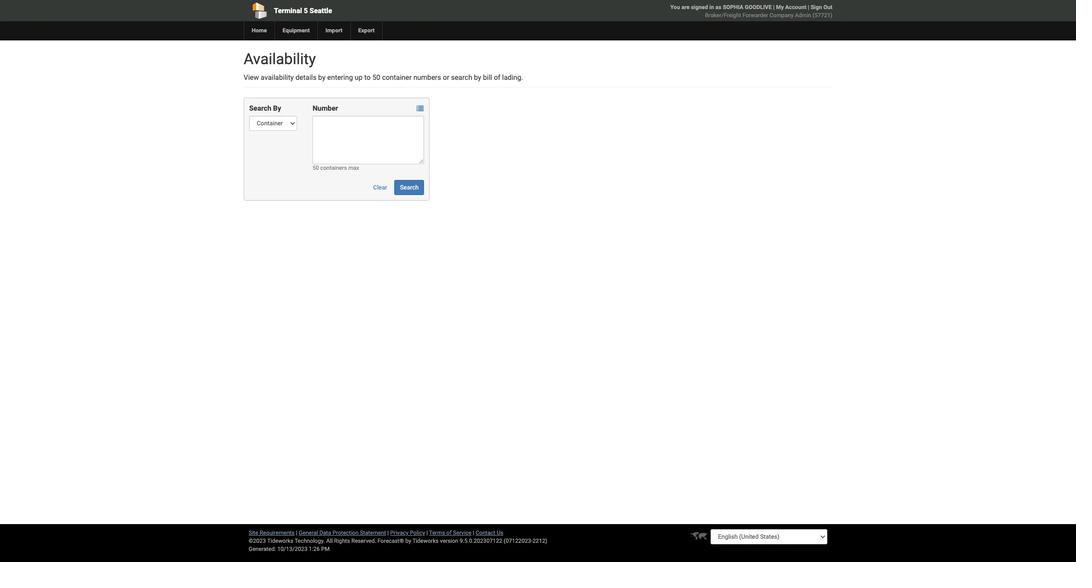 Task type: describe. For each thing, give the bounding box(es) containing it.
by
[[273, 104, 281, 112]]

clear button
[[368, 180, 393, 195]]

us
[[497, 530, 503, 536]]

reserved.
[[351, 538, 376, 544]]

equipment link
[[274, 21, 317, 40]]

view availability details by entering up to 50 container numbers or search by bill of lading.
[[244, 73, 523, 81]]

privacy
[[390, 530, 409, 536]]

tideworks
[[413, 538, 439, 544]]

statement
[[360, 530, 386, 536]]

my
[[776, 4, 784, 11]]

site requirements | general data protection statement | privacy policy | terms of service | contact us ©2023 tideworks technology. all rights reserved. forecast® by tideworks version 9.5.0.202307122 (07122023-2212) generated: 10/13/2023 1:26 pm
[[249, 530, 547, 553]]

clear
[[373, 184, 387, 191]]

site requirements link
[[249, 530, 295, 536]]

| left 'general'
[[296, 530, 297, 536]]

import link
[[317, 21, 350, 40]]

1 horizontal spatial 50
[[372, 73, 380, 81]]

policy
[[410, 530, 425, 536]]

by inside "site requirements | general data protection statement | privacy policy | terms of service | contact us ©2023 tideworks technology. all rights reserved. forecast® by tideworks version 9.5.0.202307122 (07122023-2212) generated: 10/13/2023 1:26 pm"
[[405, 538, 411, 544]]

terms
[[429, 530, 445, 536]]

availability
[[261, 73, 294, 81]]

(57721)
[[813, 12, 833, 19]]

export link
[[350, 21, 382, 40]]

as
[[716, 4, 722, 11]]

home link
[[244, 21, 274, 40]]

or
[[443, 73, 449, 81]]

entering
[[327, 73, 353, 81]]

©2023 tideworks
[[249, 538, 293, 544]]

| up tideworks at left bottom
[[427, 530, 428, 536]]

account
[[785, 4, 807, 11]]

9.5.0.202307122
[[460, 538, 502, 544]]

search for search
[[400, 184, 419, 191]]

number
[[313, 104, 338, 112]]

0 horizontal spatial 50
[[313, 165, 319, 171]]

general data protection statement link
[[299, 530, 386, 536]]

my account link
[[776, 4, 807, 11]]

lading.
[[502, 73, 523, 81]]

| up 9.5.0.202307122
[[473, 530, 474, 536]]

you are signed in as sophia goodlive | my account | sign out broker/freight forwarder company admin (57721)
[[670, 4, 833, 19]]

sign
[[811, 4, 822, 11]]

1:26
[[309, 546, 320, 553]]

protection
[[333, 530, 359, 536]]

search
[[451, 73, 472, 81]]

broker/freight
[[705, 12, 741, 19]]

forecast®
[[378, 538, 404, 544]]

terms of service link
[[429, 530, 472, 536]]

10/13/2023
[[277, 546, 307, 553]]

import
[[325, 27, 343, 34]]

numbers
[[413, 73, 441, 81]]

| up forecast®
[[387, 530, 389, 536]]



Task type: locate. For each thing, give the bounding box(es) containing it.
search by
[[249, 104, 281, 112]]

terminal
[[274, 7, 302, 15]]

goodlive
[[745, 4, 772, 11]]

you
[[670, 4, 680, 11]]

2212)
[[533, 538, 547, 544]]

pm
[[321, 546, 330, 553]]

search inside button
[[400, 184, 419, 191]]

search left by
[[249, 104, 271, 112]]

signed
[[691, 4, 708, 11]]

search for search by
[[249, 104, 271, 112]]

search right clear button
[[400, 184, 419, 191]]

(07122023-
[[504, 538, 533, 544]]

technology.
[[295, 538, 325, 544]]

50 right to
[[372, 73, 380, 81]]

of right bill
[[494, 73, 500, 81]]

forwarder
[[743, 12, 768, 19]]

5
[[304, 7, 308, 15]]

in
[[710, 4, 714, 11]]

terminal 5 seattle link
[[244, 0, 480, 21]]

of inside "site requirements | general data protection statement | privacy policy | terms of service | contact us ©2023 tideworks technology. all rights reserved. forecast® by tideworks version 9.5.0.202307122 (07122023-2212) generated: 10/13/2023 1:26 pm"
[[447, 530, 452, 536]]

bill
[[483, 73, 492, 81]]

containers
[[320, 165, 347, 171]]

privacy policy link
[[390, 530, 425, 536]]

company
[[770, 12, 794, 19]]

data
[[319, 530, 331, 536]]

0 horizontal spatial by
[[318, 73, 326, 81]]

sign out link
[[811, 4, 833, 11]]

|
[[773, 4, 775, 11], [808, 4, 809, 11], [296, 530, 297, 536], [387, 530, 389, 536], [427, 530, 428, 536], [473, 530, 474, 536]]

service
[[453, 530, 472, 536]]

50 containers max
[[313, 165, 359, 171]]

contact
[[476, 530, 495, 536]]

container
[[382, 73, 412, 81]]

view
[[244, 73, 259, 81]]

by right "details"
[[318, 73, 326, 81]]

show list image
[[417, 105, 424, 112]]

of up 'version' at the left bottom of page
[[447, 530, 452, 536]]

by
[[318, 73, 326, 81], [474, 73, 481, 81], [405, 538, 411, 544]]

50
[[372, 73, 380, 81], [313, 165, 319, 171]]

1 vertical spatial of
[[447, 530, 452, 536]]

1 horizontal spatial search
[[400, 184, 419, 191]]

0 horizontal spatial search
[[249, 104, 271, 112]]

rights
[[334, 538, 350, 544]]

| left my on the right
[[773, 4, 775, 11]]

0 vertical spatial search
[[249, 104, 271, 112]]

version
[[440, 538, 458, 544]]

by down privacy policy link
[[405, 538, 411, 544]]

max
[[348, 165, 359, 171]]

0 vertical spatial 50
[[372, 73, 380, 81]]

home
[[252, 27, 267, 34]]

1 vertical spatial search
[[400, 184, 419, 191]]

generated:
[[249, 546, 276, 553]]

equipment
[[283, 27, 310, 34]]

| left sign at the right top of page
[[808, 4, 809, 11]]

Number text field
[[313, 116, 424, 164]]

1 horizontal spatial by
[[405, 538, 411, 544]]

sophia
[[723, 4, 744, 11]]

contact us link
[[476, 530, 503, 536]]

out
[[824, 4, 833, 11]]

of
[[494, 73, 500, 81], [447, 530, 452, 536]]

search button
[[395, 180, 424, 195]]

by left bill
[[474, 73, 481, 81]]

0 horizontal spatial of
[[447, 530, 452, 536]]

50 left containers
[[313, 165, 319, 171]]

to
[[364, 73, 371, 81]]

0 vertical spatial of
[[494, 73, 500, 81]]

admin
[[795, 12, 811, 19]]

terminal 5 seattle
[[274, 7, 332, 15]]

export
[[358, 27, 375, 34]]

up
[[355, 73, 363, 81]]

requirements
[[260, 530, 295, 536]]

general
[[299, 530, 318, 536]]

2 horizontal spatial by
[[474, 73, 481, 81]]

details
[[296, 73, 317, 81]]

seattle
[[310, 7, 332, 15]]

all
[[326, 538, 333, 544]]

availability
[[244, 50, 316, 68]]

are
[[682, 4, 690, 11]]

search
[[249, 104, 271, 112], [400, 184, 419, 191]]

site
[[249, 530, 258, 536]]

1 horizontal spatial of
[[494, 73, 500, 81]]

1 vertical spatial 50
[[313, 165, 319, 171]]



Task type: vqa. For each thing, say whether or not it's contained in the screenshot.
Email or username text field
no



